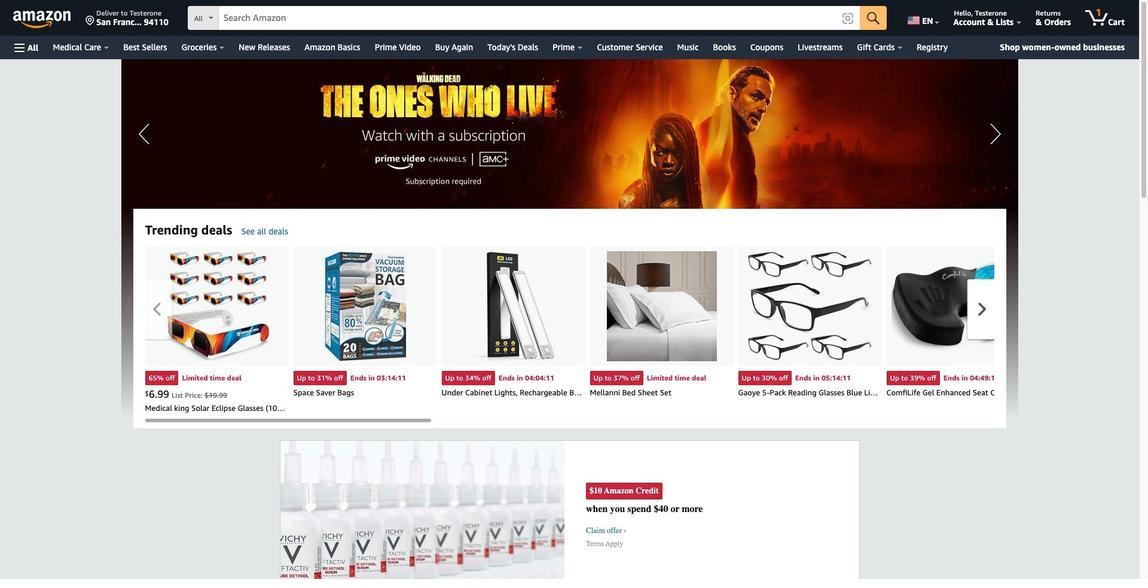 Task type: vqa. For each thing, say whether or not it's contained in the screenshot.
Add associated with Add to List
no



Task type: describe. For each thing, give the bounding box(es) containing it.
navigation navigation
[[0, 0, 1140, 59]]

under cabinet lights, rechargeable battery operated motion sensor light indoor, magnetic dimmable closet lights, wireless... image
[[472, 251, 555, 361]]

comfilife gel enhanced seat cushion – office chair cushion – non-slip gel & memory foam coccyx cushion for tailbone pain... image
[[892, 261, 1026, 351]]

carousel previous slide image
[[153, 303, 161, 316]]

Search Amazon text field
[[219, 7, 836, 29]]

space saver bags image
[[324, 251, 406, 361]]

mellanni bed sheet set image
[[607, 251, 717, 361]]



Task type: locate. For each thing, give the bounding box(es) containing it.
gaoye 5-pack reading glasses blue light blocking, spring hinge readers for women men anti glare filter lightweight... image
[[748, 251, 873, 361]]

medical king solar eclipse glasses (10 pack) 2024 ce and iso certified approved 2024 safe shades for direct sun viewing image
[[164, 251, 270, 361]]

None submit
[[860, 6, 887, 30]]

list
[[145, 246, 1149, 416]]

amazon image
[[13, 11, 71, 29]]

none search field inside navigation navigation
[[188, 6, 887, 31]]

none submit inside navigation navigation
[[860, 6, 887, 30]]

carousel next slide image
[[979, 303, 986, 316]]

watch walking dead the ones who live on amc+ with prime video channels image
[[121, 59, 1018, 418]]

main content
[[0, 59, 1149, 579]]

None search field
[[188, 6, 887, 31]]



